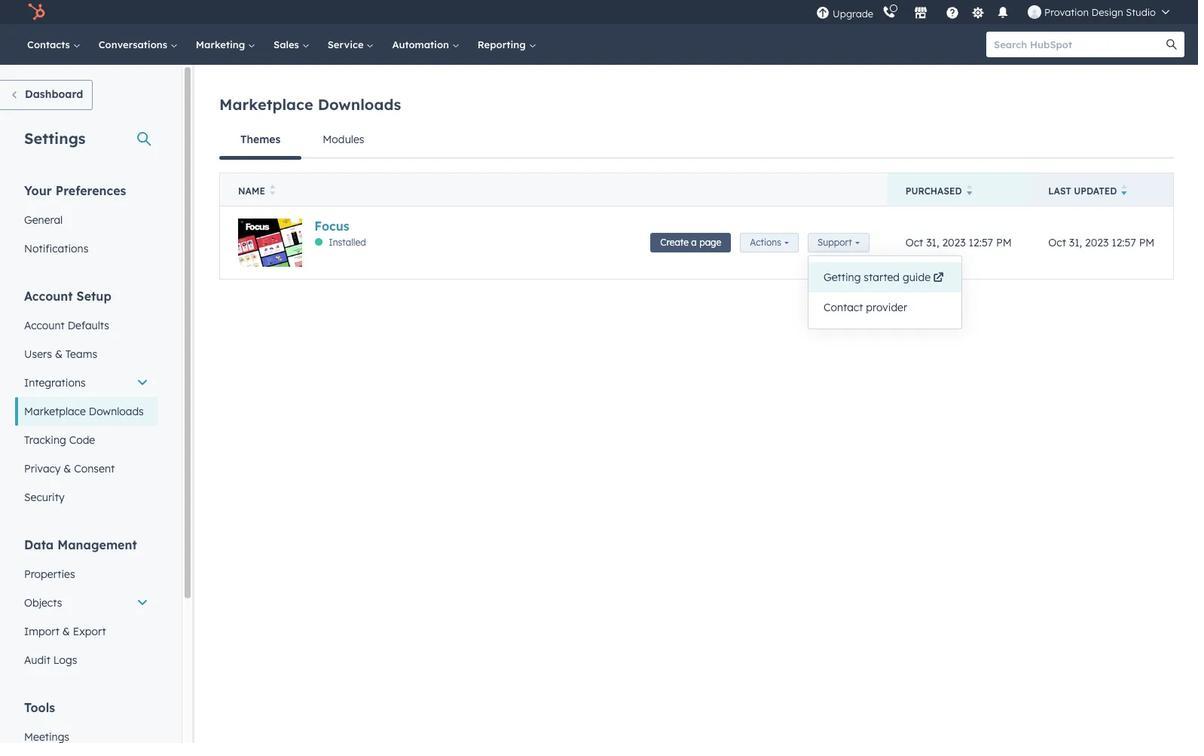 Task type: describe. For each thing, give the bounding box(es) containing it.
design
[[1092, 6, 1123, 18]]

getting
[[824, 271, 861, 284]]

privacy & consent link
[[15, 454, 158, 483]]

settings link
[[968, 4, 987, 20]]

menu containing provation design studio
[[815, 0, 1180, 24]]

contacts
[[27, 38, 73, 50]]

press to sort. image for purchased
[[967, 185, 972, 195]]

1 horizontal spatial marketplace downloads
[[219, 95, 401, 114]]

james peterson image
[[1028, 5, 1042, 19]]

account setup
[[24, 289, 111, 304]]

1 horizontal spatial marketplace
[[219, 95, 313, 114]]

users & teams link
[[15, 340, 158, 369]]

descending sort. press to sort ascending. image
[[1122, 185, 1127, 195]]

reporting
[[478, 38, 529, 50]]

general
[[24, 213, 63, 227]]

focus link
[[315, 219, 349, 234]]

actions
[[750, 237, 782, 248]]

automation link
[[383, 24, 469, 65]]

notifications link
[[15, 234, 158, 263]]

tools
[[24, 700, 55, 715]]

create a page
[[660, 237, 721, 248]]

descending sort. press to sort ascending. element
[[1122, 185, 1127, 197]]

account for account defaults
[[24, 319, 65, 332]]

calling icon button
[[877, 2, 902, 22]]

purchased button
[[888, 173, 1030, 206]]

import & export link
[[15, 617, 158, 646]]

contact
[[824, 301, 863, 314]]

purchased
[[906, 185, 962, 197]]

account setup element
[[15, 288, 158, 512]]

automation
[[392, 38, 452, 50]]

your
[[24, 183, 52, 198]]

data management
[[24, 537, 137, 552]]

conversations link
[[89, 24, 187, 65]]

settings image
[[971, 6, 985, 20]]

objects button
[[15, 589, 158, 617]]

guide
[[903, 271, 931, 284]]

calling icon image
[[883, 6, 896, 20]]

2 2023 from the left
[[1085, 236, 1109, 249]]

press to sort. element for name
[[270, 185, 275, 197]]

conversations
[[99, 38, 170, 50]]

dashboard
[[25, 87, 83, 101]]

users
[[24, 347, 52, 361]]

themes link
[[219, 121, 302, 159]]

provation
[[1045, 6, 1089, 18]]

marketplaces button
[[905, 0, 937, 24]]

your preferences
[[24, 183, 126, 198]]

service link
[[319, 24, 383, 65]]

privacy & consent
[[24, 462, 115, 476]]

marketplaces image
[[914, 7, 928, 20]]

hubspot image
[[27, 3, 45, 21]]

2 pm from the left
[[1139, 236, 1155, 249]]

last updated
[[1049, 185, 1117, 197]]

press to sort. image for name
[[270, 185, 275, 195]]

provation design studio
[[1045, 6, 1156, 18]]

last updated button
[[1030, 173, 1174, 206]]

& for teams
[[55, 347, 63, 361]]

code
[[69, 433, 95, 447]]

installed
[[329, 237, 366, 248]]

Search HubSpot search field
[[986, 32, 1171, 57]]

1 12:57 from the left
[[969, 236, 993, 249]]

help image
[[946, 7, 959, 20]]

name
[[238, 185, 265, 197]]

search button
[[1159, 32, 1185, 57]]

a
[[691, 237, 697, 248]]

2 oct from the left
[[1049, 236, 1066, 249]]

reporting link
[[469, 24, 545, 65]]

integrations button
[[15, 369, 158, 397]]

support button
[[808, 233, 869, 252]]

your preferences element
[[15, 182, 158, 263]]

tools element
[[15, 699, 158, 743]]

tracking
[[24, 433, 66, 447]]

import
[[24, 625, 59, 638]]

search image
[[1167, 39, 1177, 50]]

downloads inside the account setup element
[[89, 405, 144, 418]]

& for consent
[[64, 462, 71, 476]]

dashboard link
[[0, 80, 93, 110]]

properties
[[24, 567, 75, 581]]

account for account setup
[[24, 289, 73, 304]]

sales
[[274, 38, 302, 50]]

& for export
[[62, 625, 70, 638]]

marketing
[[196, 38, 248, 50]]

notifications
[[24, 242, 88, 255]]

contact provider link
[[809, 292, 962, 323]]

actions button
[[740, 233, 799, 252]]



Task type: vqa. For each thing, say whether or not it's contained in the screenshot.
LINK OPENS IN A NEW WINDOW image
no



Task type: locate. For each thing, give the bounding box(es) containing it.
press to sort. element inside "purchased" button
[[967, 185, 972, 197]]

1 account from the top
[[24, 289, 73, 304]]

menu
[[815, 0, 1180, 24]]

press to sort. element right name
[[270, 185, 275, 197]]

marketplace
[[219, 95, 313, 114], [24, 405, 86, 418]]

1 horizontal spatial 2023
[[1085, 236, 1109, 249]]

1 horizontal spatial press to sort. element
[[967, 185, 972, 197]]

modules
[[323, 133, 364, 146]]

tracking code link
[[15, 426, 158, 454]]

oct 31, 2023 12:57 pm down "purchased" button
[[906, 236, 1012, 249]]

hubspot link
[[18, 3, 57, 21]]

upgrade image
[[816, 6, 830, 20]]

0 vertical spatial &
[[55, 347, 63, 361]]

pm down the last updated button
[[1139, 236, 1155, 249]]

support
[[818, 237, 852, 248]]

press to sort. element
[[270, 185, 275, 197], [967, 185, 972, 197]]

press to sort. element inside name button
[[270, 185, 275, 197]]

press to sort. image right purchased
[[967, 185, 972, 195]]

downloads down the integrations button
[[89, 405, 144, 418]]

audit logs link
[[15, 646, 158, 674]]

teams
[[65, 347, 97, 361]]

2 oct 31, 2023 12:57 pm from the left
[[1049, 236, 1155, 249]]

audit
[[24, 653, 50, 667]]

name button
[[220, 173, 888, 206]]

2 12:57 from the left
[[1112, 236, 1136, 249]]

logs
[[53, 653, 77, 667]]

notifications button
[[990, 0, 1016, 24]]

marketplace up themes
[[219, 95, 313, 114]]

tracking code
[[24, 433, 95, 447]]

help button
[[940, 0, 965, 24]]

1 horizontal spatial downloads
[[318, 95, 401, 114]]

1 horizontal spatial 31,
[[1069, 236, 1082, 249]]

12:57 down "descending sort. press to sort ascending." element at the right
[[1112, 236, 1136, 249]]

consent
[[74, 462, 115, 476]]

& right users
[[55, 347, 63, 361]]

oct
[[906, 236, 923, 249], [1049, 236, 1066, 249]]

31, up 'guide'
[[926, 236, 939, 249]]

notifications image
[[996, 7, 1010, 20]]

pm down "purchased" button
[[996, 236, 1012, 249]]

marketplace down integrations
[[24, 405, 86, 418]]

upgrade
[[833, 7, 874, 19]]

account up users
[[24, 319, 65, 332]]

started
[[864, 271, 900, 284]]

0 vertical spatial downloads
[[318, 95, 401, 114]]

data
[[24, 537, 54, 552]]

1 horizontal spatial oct 31, 2023 12:57 pm
[[1049, 236, 1155, 249]]

data management element
[[15, 537, 158, 674]]

marketplace downloads up the code
[[24, 405, 144, 418]]

1 vertical spatial account
[[24, 319, 65, 332]]

navigation
[[219, 121, 1174, 159]]

properties link
[[15, 560, 158, 589]]

2 vertical spatial &
[[62, 625, 70, 638]]

marketplace downloads inside marketplace downloads link
[[24, 405, 144, 418]]

objects
[[24, 596, 62, 610]]

press to sort. image inside name button
[[270, 185, 275, 195]]

general link
[[15, 206, 158, 234]]

0 horizontal spatial oct 31, 2023 12:57 pm
[[906, 236, 1012, 249]]

press to sort. element for purchased
[[967, 185, 972, 197]]

1 oct from the left
[[906, 236, 923, 249]]

0 vertical spatial account
[[24, 289, 73, 304]]

account
[[24, 289, 73, 304], [24, 319, 65, 332]]

contact provider
[[824, 301, 907, 314]]

account defaults
[[24, 319, 109, 332]]

audit logs
[[24, 653, 77, 667]]

1 vertical spatial downloads
[[89, 405, 144, 418]]

contacts link
[[18, 24, 89, 65]]

0 horizontal spatial marketplace downloads
[[24, 405, 144, 418]]

oct up 'guide'
[[906, 236, 923, 249]]

12:57
[[969, 236, 993, 249], [1112, 236, 1136, 249]]

import & export
[[24, 625, 106, 638]]

downloads
[[318, 95, 401, 114], [89, 405, 144, 418]]

12:57 down "purchased" button
[[969, 236, 993, 249]]

0 horizontal spatial 31,
[[926, 236, 939, 249]]

0 horizontal spatial marketplace
[[24, 405, 86, 418]]

0 horizontal spatial downloads
[[89, 405, 144, 418]]

security link
[[15, 483, 158, 512]]

1 pm from the left
[[996, 236, 1012, 249]]

management
[[57, 537, 137, 552]]

themes
[[240, 133, 281, 146]]

0 horizontal spatial press to sort. image
[[270, 185, 275, 195]]

create a page button
[[651, 233, 731, 252]]

press to sort. image inside "purchased" button
[[967, 185, 972, 195]]

export
[[73, 625, 106, 638]]

&
[[55, 347, 63, 361], [64, 462, 71, 476], [62, 625, 70, 638]]

0 horizontal spatial press to sort. element
[[270, 185, 275, 197]]

marketplace downloads link
[[15, 397, 158, 426]]

security
[[24, 491, 65, 504]]

preferences
[[56, 183, 126, 198]]

1 vertical spatial marketplace downloads
[[24, 405, 144, 418]]

0 vertical spatial marketplace downloads
[[219, 95, 401, 114]]

sales link
[[265, 24, 319, 65]]

privacy
[[24, 462, 61, 476]]

1 press to sort. image from the left
[[270, 185, 275, 195]]

pm
[[996, 236, 1012, 249], [1139, 236, 1155, 249]]

2 press to sort. image from the left
[[967, 185, 972, 195]]

page
[[699, 237, 721, 248]]

1 oct 31, 2023 12:57 pm from the left
[[906, 236, 1012, 249]]

oct down last
[[1049, 236, 1066, 249]]

press to sort. element right purchased
[[967, 185, 972, 197]]

1 press to sort. element from the left
[[270, 185, 275, 197]]

navigation containing themes
[[219, 121, 1174, 159]]

2 account from the top
[[24, 319, 65, 332]]

marketplace downloads up the modules
[[219, 95, 401, 114]]

& inside "data management" element
[[62, 625, 70, 638]]

& right privacy
[[64, 462, 71, 476]]

focus
[[315, 219, 349, 234]]

1 2023 from the left
[[942, 236, 966, 249]]

marketing link
[[187, 24, 265, 65]]

oct 31, 2023 12:57 pm down updated
[[1049, 236, 1155, 249]]

31,
[[926, 236, 939, 249], [1069, 236, 1082, 249]]

1 31, from the left
[[926, 236, 939, 249]]

marketplace inside the account setup element
[[24, 405, 86, 418]]

& left export
[[62, 625, 70, 638]]

1 vertical spatial &
[[64, 462, 71, 476]]

2023 down "purchased" button
[[942, 236, 966, 249]]

account up account defaults
[[24, 289, 73, 304]]

1 horizontal spatial 12:57
[[1112, 236, 1136, 249]]

oct 31, 2023 12:57 pm
[[906, 236, 1012, 249], [1049, 236, 1155, 249]]

create
[[660, 237, 689, 248]]

0 vertical spatial marketplace
[[219, 95, 313, 114]]

settings
[[24, 129, 86, 148]]

updated
[[1074, 185, 1117, 197]]

press to sort. image
[[270, 185, 275, 195], [967, 185, 972, 195]]

provider
[[866, 301, 907, 314]]

1 horizontal spatial pm
[[1139, 236, 1155, 249]]

downloads up modules "link"
[[318, 95, 401, 114]]

getting started guide link
[[809, 262, 962, 292]]

0 horizontal spatial pm
[[996, 236, 1012, 249]]

modules link
[[302, 121, 385, 158]]

marketplace downloads
[[219, 95, 401, 114], [24, 405, 144, 418]]

press to sort. image right name
[[270, 185, 275, 195]]

setup
[[77, 289, 111, 304]]

provation design studio button
[[1019, 0, 1179, 24]]

users & teams
[[24, 347, 97, 361]]

defaults
[[68, 319, 109, 332]]

1 horizontal spatial oct
[[1049, 236, 1066, 249]]

last
[[1049, 185, 1071, 197]]

studio
[[1126, 6, 1156, 18]]

31, down the last updated
[[1069, 236, 1082, 249]]

service
[[328, 38, 367, 50]]

0 horizontal spatial 12:57
[[969, 236, 993, 249]]

account defaults link
[[15, 311, 158, 340]]

2 press to sort. element from the left
[[967, 185, 972, 197]]

0 horizontal spatial oct
[[906, 236, 923, 249]]

0 horizontal spatial 2023
[[942, 236, 966, 249]]

getting started guide
[[824, 271, 931, 284]]

1 vertical spatial marketplace
[[24, 405, 86, 418]]

1 horizontal spatial press to sort. image
[[967, 185, 972, 195]]

integrations
[[24, 376, 86, 390]]

2023 down updated
[[1085, 236, 1109, 249]]

2 31, from the left
[[1069, 236, 1082, 249]]



